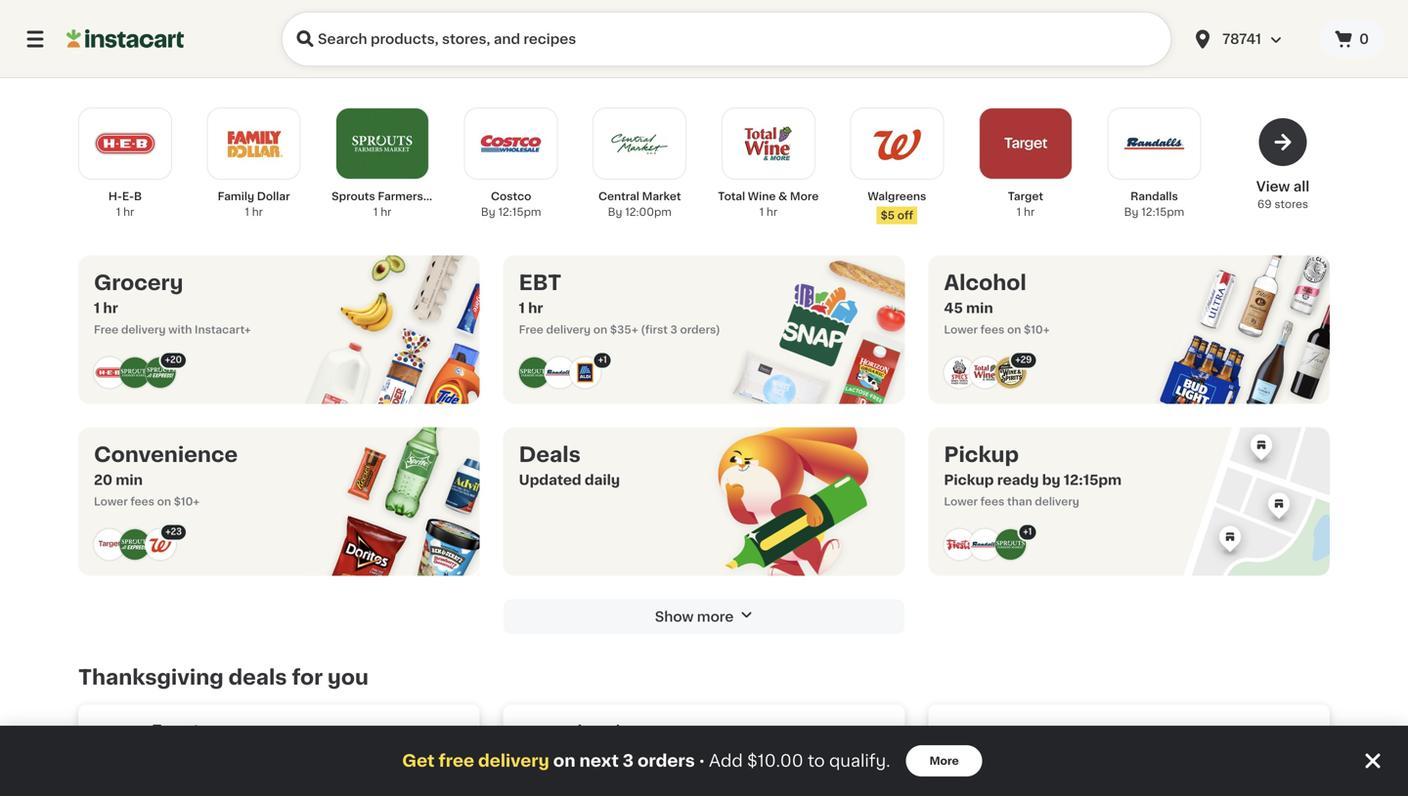 Task type: vqa. For each thing, say whether or not it's contained in the screenshot.
the bottommost $5
yes



Task type: locate. For each thing, give the bounding box(es) containing it.
target 1 hr
[[1008, 191, 1043, 218]]

market up '12:00pm'
[[642, 191, 681, 202]]

fees
[[980, 325, 1005, 335], [130, 497, 154, 508], [980, 497, 1005, 508]]

20 up target: fast delivery logo
[[94, 474, 112, 487]]

1 horizontal spatial target
[[1008, 191, 1043, 202]]

78741 button
[[1179, 12, 1320, 66], [1191, 12, 1308, 66]]

walgreens
[[868, 191, 926, 202]]

costco by 12:15pm
[[481, 191, 541, 218]]

delivery inside the "treatment tracker modal" dialog
[[478, 753, 549, 770]]

view all 69 stores
[[1256, 180, 1310, 210]]

on up "+ 29"
[[1007, 325, 1021, 335]]

+ for alcohol
[[1015, 356, 1020, 365]]

wine
[[748, 191, 776, 202]]

1 down sprouts
[[373, 207, 378, 218]]

by
[[481, 207, 495, 218], [608, 207, 622, 218], [1124, 207, 1139, 218]]

1 inside h-e-b 1 hr
[[116, 207, 121, 218]]

•
[[699, 754, 705, 769]]

target for target
[[153, 724, 199, 738]]

total wine & more logo image
[[969, 357, 1001, 389]]

fees inside pickup pickup ready by 12:15pm lower fees than delivery
[[980, 497, 1005, 508]]

hr down ebt
[[528, 302, 543, 315]]

$10+ up 29 in the top of the page
[[1024, 325, 1050, 335]]

+ down convenience 20 min lower fees on $10+
[[165, 528, 171, 537]]

1 down grocery
[[94, 302, 100, 315]]

orders
[[638, 753, 695, 770]]

pickup up ready
[[944, 445, 1019, 465]]

items for $10 off cleaning supplies items
[[762, 750, 801, 763]]

by down costco
[[481, 207, 495, 218]]

fees for alcohol
[[980, 325, 1005, 335]]

by down "central"
[[608, 207, 622, 218]]

delivery right free in the bottom left of the page
[[478, 753, 549, 770]]

more inside button
[[930, 756, 959, 767]]

0 vertical spatial 3
[[670, 325, 677, 335]]

1 vertical spatial sprouts express logo image
[[119, 530, 151, 561]]

get free delivery on next 3 orders • add $10.00 to qualify.
[[402, 753, 890, 770]]

free down ebt
[[519, 325, 544, 335]]

sprouts farmers market logo image left + 20
[[119, 357, 151, 389]]

1 down than
[[1028, 528, 1032, 537]]

lower up fiesta mart logo
[[944, 497, 978, 508]]

sprouts farmers market image
[[349, 111, 416, 177]]

1 horizontal spatial + 1
[[1023, 528, 1032, 537]]

fees up walgreens logo
[[130, 497, 154, 508]]

0 horizontal spatial more
[[790, 191, 819, 202]]

qualify.
[[829, 753, 890, 770]]

fees inside alcohol 45 min lower fees on $10+
[[980, 325, 1005, 335]]

0 horizontal spatial target
[[153, 724, 199, 738]]

1 inside the sprouts farmers market 1 hr
[[373, 207, 378, 218]]

2 free from the left
[[519, 325, 544, 335]]

0 horizontal spatial by
[[481, 207, 495, 218]]

hr
[[123, 207, 134, 218], [252, 207, 263, 218], [381, 207, 391, 218], [767, 207, 777, 218], [1024, 207, 1035, 218], [103, 302, 118, 315], [528, 302, 543, 315]]

on up + 23
[[157, 497, 171, 508]]

2 horizontal spatial off
[[897, 210, 913, 221]]

target
[[1008, 191, 1043, 202], [153, 724, 199, 738]]

3
[[670, 325, 677, 335], [623, 753, 634, 770]]

central
[[598, 191, 639, 202]]

sprouts express logo image down with
[[145, 357, 176, 389]]

view
[[1256, 180, 1290, 194]]

pickup left ready
[[944, 474, 994, 487]]

by inside 'costco by 12:15pm'
[[481, 207, 495, 218]]

2 pickup from the top
[[944, 474, 994, 487]]

1 vertical spatial pickup
[[944, 474, 994, 487]]

convenience 20 min lower fees on $10+
[[94, 445, 238, 508]]

alcohol 45 min lower fees on $10+
[[944, 273, 1050, 335]]

0 vertical spatial thanksgiving
[[78, 668, 224, 688]]

1 horizontal spatial items
[[762, 750, 801, 763]]

$10+ for convenience
[[174, 497, 200, 508]]

hr inside family dollar 1 hr
[[252, 207, 263, 218]]

1 vertical spatial 20
[[94, 474, 112, 487]]

3 inside the ebt 1 hr free delivery on $35+ (first 3 orders)
[[670, 325, 677, 335]]

aldi logo image
[[570, 357, 601, 389]]

costco image
[[478, 111, 544, 177]]

1 horizontal spatial 12:15pm
[[1064, 474, 1122, 487]]

items for $5 off thanksgiving essentials items
[[372, 750, 411, 763]]

on left $35+
[[593, 325, 607, 335]]

2 horizontal spatial by
[[1124, 207, 1139, 218]]

12:15pm right "by"
[[1064, 474, 1122, 487]]

20 inside convenience 20 min lower fees on $10+
[[94, 474, 112, 487]]

1 horizontal spatial $10+
[[1024, 325, 1050, 335]]

1 down wine
[[759, 207, 764, 218]]

hr inside grocery 1 hr free delivery with instacart+
[[103, 302, 118, 315]]

0 horizontal spatial 3
[[623, 753, 634, 770]]

None search field
[[282, 12, 1172, 66]]

1 down h- at the left top of the page
[[116, 207, 121, 218]]

1 vertical spatial target
[[153, 724, 199, 738]]

target down thanksgiving deals for you
[[153, 724, 199, 738]]

min for convenience
[[116, 474, 143, 487]]

12:15pm down randalls
[[1141, 207, 1184, 218]]

off
[[897, 210, 913, 221], [176, 750, 196, 763], [607, 750, 628, 763]]

by for randalls by 12:15pm
[[1124, 207, 1139, 218]]

delivery down "by"
[[1035, 497, 1079, 508]]

2 by from the left
[[608, 207, 622, 218]]

next
[[579, 753, 619, 770]]

sprouts farmers market logo image
[[119, 357, 151, 389], [519, 357, 550, 389], [995, 530, 1026, 561]]

by down randalls
[[1124, 207, 1139, 218]]

travis heights wine & spirits logo image
[[995, 357, 1026, 389]]

1
[[116, 207, 121, 218], [245, 207, 249, 218], [373, 207, 378, 218], [759, 207, 764, 218], [1017, 207, 1021, 218], [94, 302, 100, 315], [519, 302, 525, 315], [603, 356, 607, 365], [1028, 528, 1032, 537]]

$10+ inside convenience 20 min lower fees on $10+
[[174, 497, 200, 508]]

$10+
[[1024, 325, 1050, 335], [174, 497, 200, 508]]

0 horizontal spatial market
[[426, 191, 465, 202]]

12:15pm inside randalls by 12:15pm
[[1141, 207, 1184, 218]]

+ 29
[[1015, 356, 1032, 365]]

1 down ebt
[[519, 302, 525, 315]]

free
[[439, 753, 474, 770]]

12:15pm down costco
[[498, 207, 541, 218]]

$5
[[881, 210, 895, 221], [155, 750, 173, 763]]

orders)
[[680, 325, 720, 335]]

spec's logo image
[[944, 357, 975, 389]]

0 horizontal spatial randalls logo image
[[544, 357, 576, 389]]

0 horizontal spatial free
[[94, 325, 118, 335]]

fees inside convenience 20 min lower fees on $10+
[[130, 497, 154, 508]]

off right the $10
[[607, 750, 628, 763]]

0 vertical spatial 20
[[170, 356, 182, 365]]

+ 1 for pickup
[[1023, 528, 1032, 537]]

treatment tracker modal dialog
[[0, 727, 1408, 797]]

1 vertical spatial + 1
[[1023, 528, 1032, 537]]

min
[[966, 302, 993, 315], [116, 474, 143, 487]]

+ 1
[[598, 356, 607, 365], [1023, 528, 1032, 537]]

1 inside family dollar 1 hr
[[245, 207, 249, 218]]

69
[[1257, 199, 1272, 210]]

12:15pm
[[498, 207, 541, 218], [1141, 207, 1184, 218], [1064, 474, 1122, 487]]

lower inside convenience 20 min lower fees on $10+
[[94, 497, 128, 508]]

2 market from the left
[[642, 191, 681, 202]]

+ 1 down than
[[1023, 528, 1032, 537]]

sprouts express logo image
[[145, 357, 176, 389], [119, 530, 151, 561]]

deals updated daily
[[519, 445, 620, 487]]

1 vertical spatial $5
[[155, 750, 173, 763]]

free
[[94, 325, 118, 335], [519, 325, 544, 335]]

0 horizontal spatial + 1
[[598, 356, 607, 365]]

1 vertical spatial $10+
[[174, 497, 200, 508]]

min inside convenience 20 min lower fees on $10+
[[116, 474, 143, 487]]

sprouts farmers market logo image left aldi logo
[[519, 357, 550, 389]]

by inside randalls by 12:15pm
[[1124, 207, 1139, 218]]

hr down e-
[[123, 207, 134, 218]]

1 horizontal spatial off
[[607, 750, 628, 763]]

$10.00
[[747, 753, 803, 770]]

deals
[[519, 445, 581, 465]]

free for ebt
[[519, 325, 544, 335]]

h-e-b logo image
[[94, 357, 125, 389]]

1 horizontal spatial min
[[966, 302, 993, 315]]

1 horizontal spatial 3
[[670, 325, 677, 335]]

1 horizontal spatial 20
[[170, 356, 182, 365]]

$10
[[580, 750, 604, 763]]

20 for convenience
[[94, 474, 112, 487]]

1 vertical spatial randalls logo image
[[969, 530, 1001, 561]]

1 78741 button from the left
[[1179, 12, 1320, 66]]

0 horizontal spatial $5
[[155, 750, 173, 763]]

1 horizontal spatial market
[[642, 191, 681, 202]]

$10+ inside alcohol 45 min lower fees on $10+
[[1024, 325, 1050, 335]]

than
[[1007, 497, 1032, 508]]

fiesta mart logo image
[[944, 530, 975, 561]]

market
[[426, 191, 465, 202], [642, 191, 681, 202]]

more right qualify.
[[930, 756, 959, 767]]

pickup
[[944, 445, 1019, 465], [944, 474, 994, 487]]

randalls logo image down ready
[[969, 530, 1001, 561]]

more button
[[906, 746, 982, 777]]

1 vertical spatial 3
[[623, 753, 634, 770]]

3 right the next
[[623, 753, 634, 770]]

updated
[[519, 474, 581, 487]]

0 horizontal spatial sprouts farmers market logo image
[[119, 357, 151, 389]]

1 items from the left
[[372, 750, 411, 763]]

0 horizontal spatial 12:15pm
[[498, 207, 541, 218]]

you
[[328, 668, 369, 688]]

market right the farmers
[[426, 191, 465, 202]]

20
[[170, 356, 182, 365], [94, 474, 112, 487]]

lower inside alcohol 45 min lower fees on $10+
[[944, 325, 978, 335]]

1 inside grocery 1 hr free delivery with instacart+
[[94, 302, 100, 315]]

delivery inside the ebt 1 hr free delivery on $35+ (first 3 orders)
[[546, 325, 591, 335]]

Search field
[[282, 12, 1172, 66]]

family
[[218, 191, 254, 202]]

+ down with
[[165, 356, 170, 365]]

12:15pm inside 'costco by 12:15pm'
[[498, 207, 541, 218]]

fees left than
[[980, 497, 1005, 508]]

+ down than
[[1023, 528, 1028, 537]]

off down 'walgreens'
[[897, 210, 913, 221]]

3 right (first
[[670, 325, 677, 335]]

min down alcohol
[[966, 302, 993, 315]]

hr down target image
[[1024, 207, 1035, 218]]

h e b image
[[92, 111, 158, 177]]

1 horizontal spatial sprouts farmers market logo image
[[519, 357, 550, 389]]

3 by from the left
[[1124, 207, 1139, 218]]

fees up total wine & more logo
[[980, 325, 1005, 335]]

1 horizontal spatial more
[[930, 756, 959, 767]]

2 horizontal spatial sprouts farmers market logo image
[[995, 530, 1026, 561]]

+ for grocery
[[165, 356, 170, 365]]

0 vertical spatial target
[[1008, 191, 1043, 202]]

lower down the 45
[[944, 325, 978, 335]]

0 vertical spatial $10+
[[1024, 325, 1050, 335]]

0 horizontal spatial off
[[176, 750, 196, 763]]

free up h-e-b logo
[[94, 325, 118, 335]]

0 horizontal spatial items
[[372, 750, 411, 763]]

1 vertical spatial thanksgiving
[[199, 750, 293, 763]]

on inside convenience 20 min lower fees on $10+
[[157, 497, 171, 508]]

+ 1 down the ebt 1 hr free delivery on $35+ (first 3 orders) on the top of the page
[[598, 356, 607, 365]]

thanksgiving
[[78, 668, 224, 688], [199, 750, 293, 763]]

&
[[778, 191, 787, 202]]

grocery
[[94, 273, 183, 293]]

min down convenience heading
[[116, 474, 143, 487]]

hr down dollar
[[252, 207, 263, 218]]

sprouts
[[332, 191, 375, 202]]

1 market from the left
[[426, 191, 465, 202]]

$5 inside walgreens $5 off
[[881, 210, 895, 221]]

1 down target image
[[1017, 207, 1021, 218]]

1 free from the left
[[94, 325, 118, 335]]

1 down family on the top left of page
[[245, 207, 249, 218]]

randalls image
[[1121, 111, 1188, 177]]

delivery left with
[[121, 325, 166, 335]]

0 vertical spatial randalls logo image
[[544, 357, 576, 389]]

delivery
[[121, 325, 166, 335], [546, 325, 591, 335], [1035, 497, 1079, 508], [478, 753, 549, 770]]

target down target image
[[1008, 191, 1043, 202]]

sprouts farmers market logo image down than
[[995, 530, 1026, 561]]

0 horizontal spatial min
[[116, 474, 143, 487]]

on left the $10
[[553, 753, 576, 770]]

lower up target: fast delivery logo
[[94, 497, 128, 508]]

more right &
[[790, 191, 819, 202]]

on inside alcohol 45 min lower fees on $10+
[[1007, 325, 1021, 335]]

0 horizontal spatial $10+
[[174, 497, 200, 508]]

0 horizontal spatial 20
[[94, 474, 112, 487]]

sprouts express logo image left + 23
[[119, 530, 151, 561]]

items right essentials
[[372, 750, 411, 763]]

1 horizontal spatial $5
[[881, 210, 895, 221]]

fees for convenience
[[130, 497, 154, 508]]

hr down grocery
[[103, 302, 118, 315]]

20 down with
[[170, 356, 182, 365]]

items left to
[[762, 750, 801, 763]]

daily
[[585, 474, 620, 487]]

randalls logo image
[[544, 357, 576, 389], [969, 530, 1001, 561]]

29
[[1020, 356, 1032, 365]]

1 by from the left
[[481, 207, 495, 218]]

free for grocery
[[94, 325, 118, 335]]

+
[[165, 356, 170, 365], [598, 356, 603, 365], [1015, 356, 1020, 365], [165, 528, 171, 537], [1023, 528, 1028, 537]]

$10+ up 23
[[174, 497, 200, 508]]

randalls logo image up the deals heading
[[544, 357, 576, 389]]

1 horizontal spatial free
[[519, 325, 544, 335]]

free inside the ebt 1 hr free delivery on $35+ (first 3 orders)
[[519, 325, 544, 335]]

0 vertical spatial pickup
[[944, 445, 1019, 465]]

2 items from the left
[[762, 750, 801, 763]]

hr inside h-e-b 1 hr
[[123, 207, 134, 218]]

hr down the farmers
[[381, 207, 391, 218]]

delivery up aldi logo
[[546, 325, 591, 335]]

more
[[790, 191, 819, 202], [930, 756, 959, 767]]

h-
[[108, 191, 122, 202]]

on
[[593, 325, 607, 335], [1007, 325, 1021, 335], [157, 497, 171, 508], [553, 753, 576, 770]]

on for ebt
[[593, 325, 607, 335]]

convenience
[[94, 445, 238, 465]]

2 horizontal spatial 12:15pm
[[1141, 207, 1184, 218]]

min inside alcohol 45 min lower fees on $10+
[[966, 302, 993, 315]]

0 vertical spatial more
[[790, 191, 819, 202]]

1 horizontal spatial randalls logo image
[[969, 530, 1001, 561]]

randalls logo image for pickup
[[969, 530, 1001, 561]]

hr down wine
[[767, 207, 777, 218]]

+ down the ebt 1 hr free delivery on $35+ (first 3 orders) on the top of the page
[[598, 356, 603, 365]]

0 vertical spatial $5
[[881, 210, 895, 221]]

off down thanksgiving deals for you
[[176, 750, 196, 763]]

0 vertical spatial + 1
[[598, 356, 607, 365]]

+ right total wine & more logo
[[1015, 356, 1020, 365]]

0 vertical spatial min
[[966, 302, 993, 315]]

1 vertical spatial more
[[930, 756, 959, 767]]

on inside the ebt 1 hr free delivery on $35+ (first 3 orders)
[[593, 325, 607, 335]]

free inside grocery 1 hr free delivery with instacart+
[[94, 325, 118, 335]]

costco
[[491, 191, 531, 202]]

instacart image
[[66, 27, 184, 51]]

1 horizontal spatial by
[[608, 207, 622, 218]]

items
[[372, 750, 411, 763], [762, 750, 801, 763]]

1 vertical spatial min
[[116, 474, 143, 487]]



Task type: describe. For each thing, give the bounding box(es) containing it.
+ 20
[[165, 356, 182, 365]]

deals
[[228, 668, 287, 688]]

$10+ for alcohol
[[1024, 325, 1050, 335]]

on for alcohol
[[1007, 325, 1021, 335]]

walgreens image
[[864, 111, 930, 177]]

farmers
[[378, 191, 423, 202]]

lower inside pickup pickup ready by 12:15pm lower fees than delivery
[[944, 497, 978, 508]]

target: fast delivery logo image
[[94, 530, 125, 561]]

by for costco by 12:15pm
[[481, 207, 495, 218]]

supplies
[[697, 750, 758, 763]]

family dollar 1 hr
[[218, 191, 290, 218]]

min for alcohol
[[966, 302, 993, 315]]

lower for convenience
[[94, 497, 128, 508]]

market inside the sprouts farmers market 1 hr
[[426, 191, 465, 202]]

grocery heading
[[94, 271, 251, 295]]

b
[[134, 191, 142, 202]]

12:00pm
[[625, 207, 672, 218]]

convenience heading
[[94, 443, 238, 467]]

ebt heading
[[519, 271, 720, 295]]

2 78741 button from the left
[[1191, 12, 1308, 66]]

1 pickup from the top
[[944, 445, 1019, 465]]

more inside total wine & more 1 hr
[[790, 191, 819, 202]]

hr inside the ebt 1 hr free delivery on $35+ (first 3 orders)
[[528, 302, 543, 315]]

hr inside target 1 hr
[[1024, 207, 1035, 218]]

1 inside total wine & more 1 hr
[[759, 207, 764, 218]]

all
[[1294, 180, 1310, 194]]

78741
[[1222, 32, 1261, 46]]

target image
[[992, 111, 1059, 177]]

+ 23
[[165, 528, 182, 537]]

essentials
[[296, 750, 368, 763]]

randalls
[[1131, 191, 1178, 202]]

1 inside target 1 hr
[[1017, 207, 1021, 218]]

+ 1 for ebt
[[598, 356, 607, 365]]

$5 off thanksgiving essentials items
[[155, 750, 411, 763]]

walgreens $5 off
[[868, 191, 926, 221]]

hr inside total wine & more 1 hr
[[767, 207, 777, 218]]

off inside walgreens $5 off
[[897, 210, 913, 221]]

on inside the "treatment tracker modal" dialog
[[553, 753, 576, 770]]

central market by 12:00pm
[[598, 191, 681, 218]]

add
[[709, 753, 743, 770]]

stores
[[1275, 199, 1308, 210]]

h-e-b 1 hr
[[108, 191, 142, 218]]

for
[[292, 668, 323, 688]]

randalls logo image for ebt
[[544, 357, 576, 389]]

+ for pickup
[[1023, 528, 1028, 537]]

alcohol heading
[[944, 271, 1050, 295]]

alcohol
[[944, 273, 1026, 293]]

family dollar image
[[221, 111, 287, 177]]

+ for convenience
[[165, 528, 171, 537]]

lowe's
[[578, 724, 628, 738]]

12:15pm inside pickup pickup ready by 12:15pm lower fees than delivery
[[1064, 474, 1122, 487]]

$35+
[[610, 325, 638, 335]]

1 right aldi logo
[[603, 356, 607, 365]]

total wine & more image
[[735, 111, 802, 177]]

12:15pm for randalls
[[1141, 207, 1184, 218]]

ebt
[[519, 273, 562, 293]]

off for $10 off cleaning supplies items
[[607, 750, 628, 763]]

total wine & more 1 hr
[[718, 191, 819, 218]]

more
[[697, 611, 734, 624]]

total
[[718, 191, 745, 202]]

dollar
[[257, 191, 290, 202]]

3 inside the "treatment tracker modal" dialog
[[623, 753, 634, 770]]

+ for ebt
[[598, 356, 603, 365]]

12:15pm for costco
[[498, 207, 541, 218]]

thanksgiving deals for you
[[78, 668, 369, 688]]

ebt 1 hr free delivery on $35+ (first 3 orders)
[[519, 273, 720, 335]]

(first
[[641, 325, 668, 335]]

show
[[655, 611, 694, 624]]

23
[[171, 528, 182, 537]]

market inside 'central market by 12:00pm'
[[642, 191, 681, 202]]

by inside 'central market by 12:00pm'
[[608, 207, 622, 218]]

central market image
[[607, 111, 673, 177]]

pickup heading
[[944, 443, 1122, 467]]

e-
[[122, 191, 134, 202]]

0 vertical spatial sprouts express logo image
[[145, 357, 176, 389]]

1 inside the ebt 1 hr free delivery on $35+ (first 3 orders)
[[519, 302, 525, 315]]

deals heading
[[519, 443, 620, 467]]

hr inside the sprouts farmers market 1 hr
[[381, 207, 391, 218]]

lower for alcohol
[[944, 325, 978, 335]]

randalls by 12:15pm
[[1124, 191, 1184, 218]]

45
[[944, 302, 963, 315]]

ready
[[997, 474, 1039, 487]]

$10 off cleaning supplies items
[[580, 750, 801, 763]]

delivery inside grocery 1 hr free delivery with instacart+
[[121, 325, 166, 335]]

by
[[1042, 474, 1061, 487]]

20 for +
[[170, 356, 182, 365]]

off for $5 off thanksgiving essentials items
[[176, 750, 196, 763]]

0 button
[[1320, 20, 1385, 59]]

on for convenience
[[157, 497, 171, 508]]

grocery 1 hr free delivery with instacart+
[[94, 273, 251, 335]]

0
[[1359, 32, 1369, 46]]

cleaning
[[631, 750, 694, 763]]

delivery inside pickup pickup ready by 12:15pm lower fees than delivery
[[1035, 497, 1079, 508]]

with
[[168, 325, 192, 335]]

pickup pickup ready by 12:15pm lower fees than delivery
[[944, 445, 1122, 508]]

to
[[808, 753, 825, 770]]

instacart+
[[195, 325, 251, 335]]

get
[[402, 753, 435, 770]]

show more
[[655, 611, 734, 624]]

walgreens logo image
[[145, 530, 176, 561]]

sprouts farmers market 1 hr
[[332, 191, 465, 218]]

target for target 1 hr
[[1008, 191, 1043, 202]]

show more button
[[503, 600, 905, 635]]



